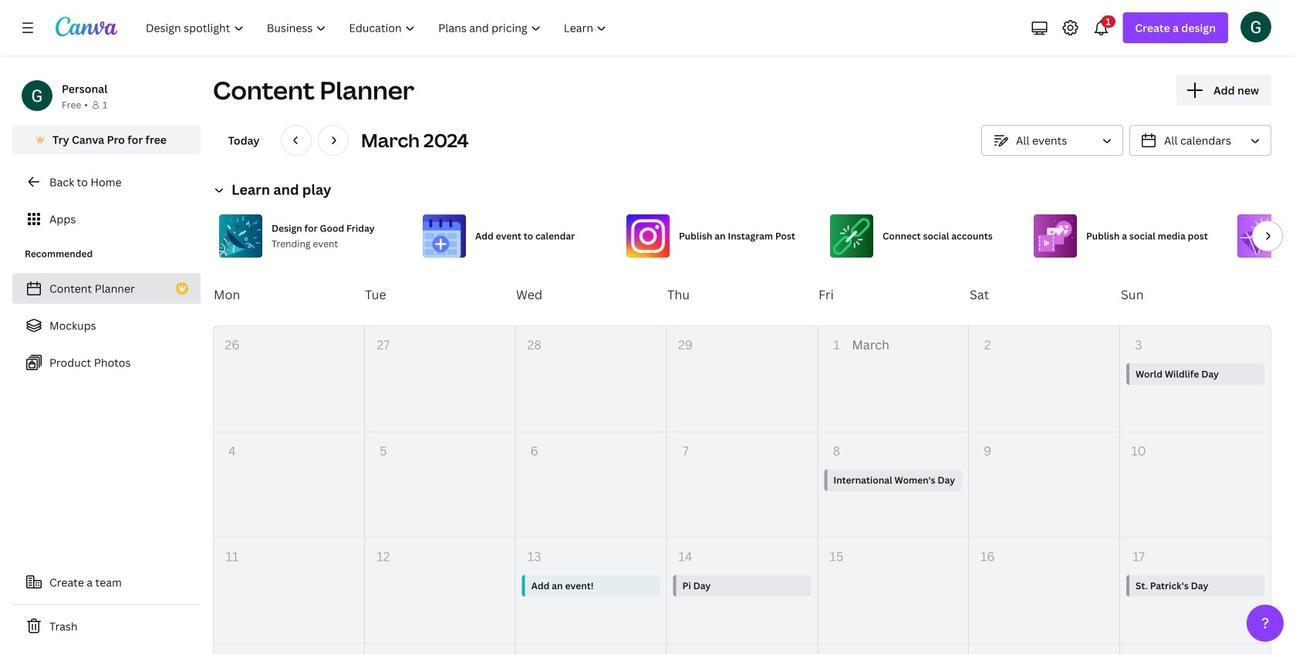 Task type: describe. For each thing, give the bounding box(es) containing it.
tuesday column header
[[364, 264, 516, 326]]

greg robinson image
[[1241, 11, 1272, 42]]

monday column header
[[213, 264, 364, 326]]



Task type: vqa. For each thing, say whether or not it's contained in the screenshot.
the Monday column header
yes



Task type: locate. For each thing, give the bounding box(es) containing it.
row
[[213, 264, 1272, 326], [214, 326, 1271, 432], [214, 432, 1271, 538], [214, 538, 1271, 644], [214, 644, 1271, 654]]

thursday column header
[[667, 264, 818, 326]]

wednesday column header
[[516, 264, 667, 326]]

top level navigation element
[[136, 12, 620, 43]]

list
[[12, 273, 201, 378]]

None button
[[982, 125, 1124, 156], [1130, 125, 1272, 156], [982, 125, 1124, 156], [1130, 125, 1272, 156]]

saturday column header
[[969, 264, 1121, 326]]

friday column header
[[818, 264, 969, 326]]

sunday column header
[[1121, 264, 1272, 326]]



